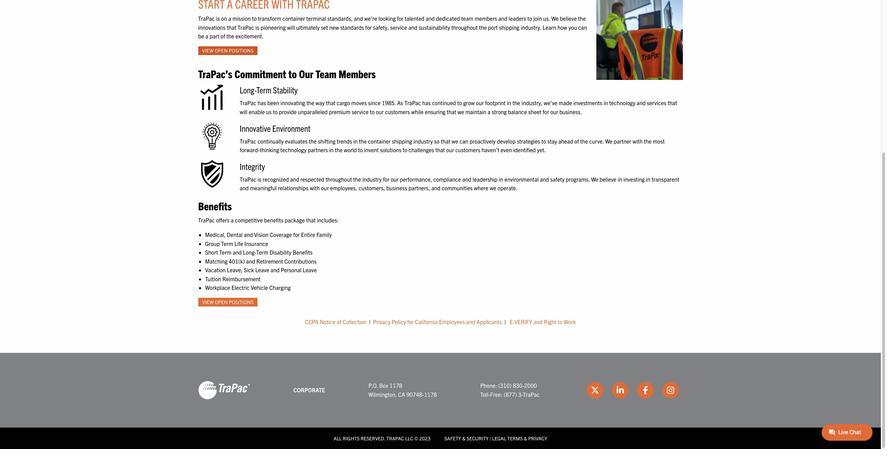 Task type: vqa. For each thing, say whether or not it's contained in the screenshot.
Privacy Policy For California Employees And Applicants 'Link'
yes



Task type: describe. For each thing, give the bounding box(es) containing it.
1 positions from the top
[[229, 48, 254, 54]]

includes:
[[317, 217, 339, 224]]

trapac up innovations
[[198, 15, 215, 22]]

and left meaningful
[[240, 185, 249, 192]]

identified
[[513, 147, 536, 153]]

as
[[397, 100, 403, 106]]

we've
[[544, 100, 558, 106]]

view open positions for 2nd view open positions link from the top
[[202, 299, 254, 306]]

transform
[[258, 15, 281, 22]]

transparent
[[652, 176, 680, 183]]

2 leave from the left
[[303, 267, 317, 274]]

customers inside trapac continually evaluates the shifting trends in the container shipping industry so that we can proactively develop strategies to stay ahead of the curve. we partner with the most forward-thinking technology partners in the world to invent solutions to challenges that our customers haven't even identified yet.
[[456, 147, 481, 153]]

trapac is on a mission to transform container terminal standards, and we're looking for talented and dedicated team members and leaders to join us. we believe the innovations that trapac is pioneering will ultimately set new standards for safety, service and sustainability throughout the port shipping industry. learn how you can be a part of the excitement.
[[198, 15, 587, 40]]

corporate image
[[198, 381, 250, 400]]

term left life
[[221, 240, 233, 247]]

term up 'been'
[[256, 84, 271, 95]]

believe inside trapac is on a mission to transform container terminal standards, and we're looking for talented and dedicated team members and leaders to join us. we believe the innovations that trapac is pioneering will ultimately set new standards for safety, service and sustainability throughout the port shipping industry. learn how you can be a part of the excitement.
[[560, 15, 577, 22]]

safety & security | legal terms & privacy
[[445, 436, 547, 442]]

curve. we
[[590, 138, 613, 145]]

business.
[[560, 108, 582, 115]]

for down we're
[[365, 24, 372, 31]]

footprint
[[485, 100, 506, 106]]

free:
[[490, 391, 503, 398]]

coverage
[[270, 231, 292, 238]]

throughout inside trapac is on a mission to transform container terminal standards, and we're looking for talented and dedicated team members and leaders to join us. we believe the innovations that trapac is pioneering will ultimately set new standards for safety, service and sustainability throughout the port shipping industry. learn how you can be a part of the excitement.
[[452, 24, 478, 31]]

ultimately
[[296, 24, 320, 31]]

is for on
[[216, 15, 220, 22]]

shipping inside trapac is on a mission to transform container terminal standards, and we're looking for talented and dedicated team members and leaders to join us. we believe the innovations that trapac is pioneering will ultimately set new standards for safety, service and sustainability throughout the port shipping industry. learn how you can be a part of the excitement.
[[499, 24, 520, 31]]

of inside trapac continually evaluates the shifting trends in the container shipping industry so that we can proactively develop strategies to stay ahead of the curve. we partner with the most forward-thinking technology partners in the world to invent solutions to challenges that our customers haven't even identified yet.
[[575, 138, 579, 145]]

balance
[[508, 108, 527, 115]]

mission
[[233, 15, 251, 22]]

we inside trapac has been innovating the way that cargo moves since 1985. as trapac has continued to grow our footprint in the industry, we've made investments in technology and services that will enable us to provide unparalleled premium service to our customers while ensuring that we maintain a strong balance sheet for our business.
[[458, 108, 464, 115]]

our down respected
[[321, 185, 329, 192]]

programs.
[[566, 176, 590, 183]]

we inside trapac continually evaluates the shifting trends in the container shipping industry so that we can proactively develop strategies to stay ahead of the curve. we partner with the most forward-thinking technology partners in the world to invent solutions to challenges that our customers haven't even identified yet.
[[452, 138, 459, 145]]

to left grow
[[458, 100, 462, 106]]

a right be at the left top
[[206, 33, 208, 40]]

e-verify and right to work link
[[510, 319, 576, 326]]

trapac is recognized and respected throughout the industry for our performance, compliance and leadership in environmental and safety programs. we believe in investing in transparent and meaningful relationships with our employees, customers, business partners, and communities where we operate.
[[240, 176, 680, 192]]

trapac continually evaluates the shifting trends in the container shipping industry so that we can proactively develop strategies to stay ahead of the curve. we partner with the most forward-thinking technology partners in the world to invent solutions to challenges that our customers haven't even identified yet.
[[240, 138, 665, 153]]

partner
[[614, 138, 632, 145]]

evaluates
[[285, 138, 308, 145]]

and up 401(k)
[[233, 249, 242, 256]]

2 view open positions link from the top
[[198, 298, 258, 307]]

2 view from the top
[[202, 299, 214, 306]]

made
[[559, 100, 572, 106]]

trapac has been innovating the way that cargo moves since 1985. as trapac has continued to grow our footprint in the industry, we've made investments in technology and services that will enable us to provide unparalleled premium service to our customers while ensuring that we maintain a strong balance sheet for our business.
[[240, 100, 678, 115]]

will inside trapac has been innovating the way that cargo moves since 1985. as trapac has continued to grow our footprint in the industry, we've made investments in technology and services that will enable us to provide unparalleled premium service to our customers while ensuring that we maintain a strong balance sheet for our business.
[[240, 108, 248, 115]]

leaders
[[509, 15, 526, 22]]

is for recognized
[[258, 176, 262, 183]]

rights
[[343, 436, 360, 442]]

trapac's commitment to our team members
[[198, 67, 376, 80]]

throughout inside trapac is recognized and respected throughout the industry for our performance, compliance and leadership in environmental and safety programs. we believe in investing in transparent and meaningful relationships with our employees, customers, business partners, and communities where we operate.
[[326, 176, 352, 183]]

partners
[[308, 147, 328, 153]]

on
[[221, 15, 227, 22]]

operate.
[[498, 185, 518, 192]]

join
[[534, 15, 542, 22]]

customers inside trapac has been innovating the way that cargo moves since 1985. as trapac has continued to grow our footprint in the industry, we've made investments in technology and services that will enable us to provide unparalleled premium service to our customers while ensuring that we maintain a strong balance sheet for our business.
[[385, 108, 410, 115]]

that up entire
[[306, 217, 316, 224]]

customers,
[[359, 185, 385, 192]]

personal
[[281, 267, 302, 274]]

that right way
[[326, 100, 336, 106]]

new
[[329, 24, 339, 31]]

to left the our
[[289, 67, 297, 80]]

excitement.
[[236, 33, 264, 40]]

1 open from the top
[[215, 48, 228, 54]]

shifting
[[318, 138, 336, 145]]

investments
[[574, 100, 603, 106]]

medical, dental and vision coverage for entire family group term life insurance short term and long-term disability benefits matching 401(k) and retirement contributions vacation leave, sick leave and personal leave tuition reimbursement workplace electric vehicle charging
[[205, 231, 332, 291]]

vision
[[254, 231, 269, 238]]

maintain
[[466, 108, 487, 115]]

in up balance
[[507, 100, 512, 106]]

safety & security link
[[445, 436, 489, 442]]

right
[[544, 319, 557, 326]]

a right offers
[[231, 217, 234, 224]]

trapac inside phone: (310) 830-2000 toll-free: (877) 3-trapac
[[523, 391, 540, 398]]

in up operate.
[[499, 176, 503, 183]]

| inside footer
[[490, 436, 491, 442]]

trapac offers a competitive benefits package that includes:
[[198, 217, 339, 224]]

to right 'solutions'
[[403, 147, 408, 153]]

dedicated
[[436, 15, 460, 22]]

and inside trapac has been innovating the way that cargo moves since 1985. as trapac has continued to grow our footprint in the industry, we've made investments in technology and services that will enable us to provide unparalleled premium service to our customers while ensuring that we maintain a strong balance sheet for our business.
[[637, 100, 646, 106]]

in right 'investing'
[[646, 176, 651, 183]]

provide
[[279, 108, 297, 115]]

stability
[[273, 84, 298, 95]]

0 vertical spatial long-
[[240, 84, 257, 95]]

even
[[501, 147, 512, 153]]

our up business
[[391, 176, 399, 183]]

workplace
[[205, 284, 230, 291]]

and up communities
[[463, 176, 472, 183]]

premium
[[329, 108, 351, 115]]

legal terms & privacy link
[[492, 436, 547, 442]]

to left join
[[528, 15, 532, 22]]

and left right
[[534, 319, 543, 326]]

commitment
[[235, 67, 286, 80]]

and down talented
[[409, 24, 418, 31]]

legal
[[492, 436, 506, 442]]

we inside trapac is on a mission to transform container terminal standards, and we're looking for talented and dedicated team members and leaders to join us. we believe the innovations that trapac is pioneering will ultimately set new standards for safety, service and sustainability throughout the port shipping industry. learn how you can be a part of the excitement.
[[552, 15, 559, 22]]

2 & from the left
[[524, 436, 527, 442]]

and down retirement
[[271, 267, 280, 274]]

1 has from the left
[[258, 100, 266, 106]]

medical,
[[205, 231, 226, 238]]

for right looking
[[397, 15, 404, 22]]

employees,
[[330, 185, 357, 192]]

1 leave from the left
[[255, 267, 269, 274]]

respected
[[301, 176, 324, 183]]

invent
[[364, 147, 379, 153]]

most
[[653, 138, 665, 145]]

security
[[467, 436, 489, 442]]

applicants
[[477, 319, 502, 326]]

continued
[[432, 100, 456, 106]]

unparalleled
[[298, 108, 328, 115]]

to right world
[[358, 147, 363, 153]]

develop
[[497, 138, 516, 145]]

0 horizontal spatial 1178
[[390, 382, 403, 389]]

service inside trapac has been innovating the way that cargo moves since 1985. as trapac has continued to grow our footprint in the industry, we've made investments in technology and services that will enable us to provide unparalleled premium service to our customers while ensuring that we maintain a strong balance sheet for our business.
[[352, 108, 369, 115]]

we inside trapac is recognized and respected throughout the industry for our performance, compliance and leadership in environmental and safety programs. we believe in investing in transparent and meaningful relationships with our employees, customers, business partners, and communities where we operate.
[[591, 176, 599, 183]]

trapac up excitement.
[[238, 24, 254, 31]]

0 vertical spatial benefits
[[198, 199, 232, 213]]

that inside trapac is on a mission to transform container terminal standards, and we're looking for talented and dedicated team members and leaders to join us. we believe the innovations that trapac is pioneering will ultimately set new standards for safety, service and sustainability throughout the port shipping industry. learn how you can be a part of the excitement.
[[227, 24, 236, 31]]

2 has from the left
[[423, 100, 431, 106]]

us.
[[543, 15, 550, 22]]

that down continued
[[447, 108, 456, 115]]

for inside medical, dental and vision coverage for entire family group term life insurance short term and long-term disability benefits matching 401(k) and retirement contributions vacation leave, sick leave and personal leave tuition reimbursement workplace electric vehicle charging
[[293, 231, 300, 238]]

0 horizontal spatial |
[[369, 319, 371, 326]]

standards,
[[328, 15, 353, 22]]

employees
[[439, 319, 465, 326]]

yet.
[[537, 147, 546, 153]]

retirement
[[257, 258, 283, 265]]

2 vertical spatial of
[[337, 319, 342, 326]]

2 open from the top
[[215, 299, 228, 306]]

that right so
[[441, 138, 451, 145]]

innovative
[[240, 122, 271, 134]]

our down since
[[376, 108, 384, 115]]

view open positions for second view open positions link from the bottom
[[202, 48, 254, 54]]

ccpa
[[305, 319, 319, 326]]

industry,
[[522, 100, 543, 106]]

container inside trapac is on a mission to transform container terminal standards, and we're looking for talented and dedicated team members and leaders to join us. we believe the innovations that trapac is pioneering will ultimately set new standards for safety, service and sustainability throughout the port shipping industry. learn how you can be a part of the excitement.
[[283, 15, 305, 22]]

term down the insurance
[[256, 249, 268, 256]]

in right "investments"
[[604, 100, 608, 106]]

of inside trapac is on a mission to transform container terminal standards, and we're looking for talented and dedicated team members and leaders to join us. we believe the innovations that trapac is pioneering will ultimately set new standards for safety, service and sustainability throughout the port shipping industry. learn how you can be a part of the excitement.
[[221, 33, 225, 40]]

business
[[387, 185, 407, 192]]

benefits inside medical, dental and vision coverage for entire family group term life insurance short term and long-term disability benefits matching 401(k) and retirement contributions vacation leave, sick leave and personal leave tuition reimbursement workplace electric vehicle charging
[[293, 249, 313, 256]]

and left leaders
[[499, 15, 508, 22]]

our down we've
[[551, 108, 559, 115]]

phone: (310) 830-2000 toll-free: (877) 3-trapac
[[480, 382, 540, 398]]

to left work
[[558, 319, 563, 326]]

our up maintain
[[476, 100, 484, 106]]

work
[[564, 319, 576, 326]]

ahead
[[559, 138, 573, 145]]

trapac's
[[198, 67, 232, 80]]



Task type: locate. For each thing, give the bounding box(es) containing it.
environmental
[[505, 176, 539, 183]]

1 vertical spatial service
[[352, 108, 369, 115]]

main content containing trapac's commitment to our team members
[[191, 0, 690, 332]]

1 horizontal spatial customers
[[456, 147, 481, 153]]

footer containing p.o. box 1178
[[0, 353, 881, 450]]

with inside trapac is recognized and respected throughout the industry for our performance, compliance and leadership in environmental and safety programs. we believe in investing in transparent and meaningful relationships with our employees, customers, business partners, and communities where we operate.
[[310, 185, 320, 192]]

2 vertical spatial is
[[258, 176, 262, 183]]

1 view open positions link from the top
[[198, 46, 258, 55]]

1 vertical spatial 1178
[[424, 391, 437, 398]]

0 horizontal spatial container
[[283, 15, 305, 22]]

industry up customers,
[[362, 176, 382, 183]]

industry inside trapac is recognized and respected throughout the industry for our performance, compliance and leadership in environmental and safety programs. we believe in investing in transparent and meaningful relationships with our employees, customers, business partners, and communities where we operate.
[[362, 176, 382, 183]]

with down respected
[[310, 185, 320, 192]]

life
[[235, 240, 243, 247]]

(877)
[[504, 391, 517, 398]]

0 vertical spatial technology
[[610, 100, 636, 106]]

0 vertical spatial will
[[287, 24, 295, 31]]

0 horizontal spatial customers
[[385, 108, 410, 115]]

stay
[[548, 138, 557, 145]]

that down on
[[227, 24, 236, 31]]

1 horizontal spatial believe
[[600, 176, 617, 183]]

technology down evaluates
[[281, 147, 307, 153]]

innovating
[[281, 100, 305, 106]]

to left "stay"
[[542, 138, 546, 145]]

©
[[415, 436, 418, 442]]

the inside trapac is recognized and respected throughout the industry for our performance, compliance and leadership in environmental and safety programs. we believe in investing in transparent and meaningful relationships with our employees, customers, business partners, and communities where we operate.
[[353, 176, 361, 183]]

with inside trapac continually evaluates the shifting trends in the container shipping industry so that we can proactively develop strategies to stay ahead of the curve. we partner with the most forward-thinking technology partners in the world to invent solutions to challenges that our customers haven't even identified yet.
[[633, 138, 643, 145]]

believe left 'investing'
[[600, 176, 617, 183]]

1 horizontal spatial of
[[337, 319, 342, 326]]

family
[[317, 231, 332, 238]]

privacy policy for california employees and applicants link
[[373, 319, 502, 326]]

1 vertical spatial we
[[452, 138, 459, 145]]

haven't
[[482, 147, 500, 153]]

positions
[[229, 48, 254, 54], [229, 299, 254, 306]]

privacy left policy
[[373, 319, 391, 326]]

and left services
[[637, 100, 646, 106]]

0 vertical spatial can
[[579, 24, 587, 31]]

1 horizontal spatial with
[[633, 138, 643, 145]]

and up sick
[[246, 258, 255, 265]]

1 vertical spatial privacy
[[529, 436, 547, 442]]

0 horizontal spatial benefits
[[198, 199, 232, 213]]

view down "part"
[[202, 48, 214, 54]]

recognized
[[263, 176, 289, 183]]

be
[[198, 33, 204, 40]]

looking
[[379, 15, 396, 22]]

1 vertical spatial customers
[[456, 147, 481, 153]]

we down grow
[[458, 108, 464, 115]]

relationships
[[278, 185, 309, 192]]

all
[[334, 436, 342, 442]]

0 horizontal spatial throughout
[[326, 176, 352, 183]]

0 horizontal spatial &
[[462, 436, 466, 442]]

0 vertical spatial believe
[[560, 15, 577, 22]]

2 positions from the top
[[229, 299, 254, 306]]

privacy right terms
[[529, 436, 547, 442]]

to right us
[[273, 108, 278, 115]]

trapac left offers
[[198, 217, 215, 224]]

performance,
[[400, 176, 432, 183]]

tuition
[[205, 276, 221, 283]]

0 vertical spatial 1178
[[390, 382, 403, 389]]

trapac up 'enable'
[[240, 100, 256, 106]]

long- down commitment at the left top of page
[[240, 84, 257, 95]]

1 vertical spatial is
[[256, 24, 259, 31]]

california
[[415, 319, 438, 326]]

footer
[[0, 353, 881, 450]]

1 horizontal spatial will
[[287, 24, 295, 31]]

view down the workplace
[[202, 299, 214, 306]]

1 vertical spatial container
[[368, 138, 391, 145]]

0 vertical spatial container
[[283, 15, 305, 22]]

| left legal on the right of page
[[490, 436, 491, 442]]

will left 'enable'
[[240, 108, 248, 115]]

standards
[[340, 24, 364, 31]]

and left safety
[[540, 176, 549, 183]]

customers down proactively
[[456, 147, 481, 153]]

our
[[476, 100, 484, 106], [376, 108, 384, 115], [551, 108, 559, 115], [446, 147, 454, 153], [391, 176, 399, 183], [321, 185, 329, 192]]

industry up the challenges
[[414, 138, 433, 145]]

0 vertical spatial is
[[216, 15, 220, 22]]

with right partner
[[633, 138, 643, 145]]

1 horizontal spatial shipping
[[499, 24, 520, 31]]

0 vertical spatial service
[[390, 24, 407, 31]]

vehicle
[[251, 284, 268, 291]]

1 vertical spatial view
[[202, 299, 214, 306]]

for inside trapac is recognized and respected throughout the industry for our performance, compliance and leadership in environmental and safety programs. we believe in investing in transparent and meaningful relationships with our employees, customers, business partners, and communities where we operate.
[[383, 176, 390, 183]]

world
[[344, 147, 357, 153]]

members
[[339, 67, 376, 80]]

strategies
[[517, 138, 540, 145]]

technology inside trapac continually evaluates the shifting trends in the container shipping industry so that we can proactively develop strategies to stay ahead of the curve. we partner with the most forward-thinking technology partners in the world to invent solutions to challenges that our customers haven't even identified yet.
[[281, 147, 307, 153]]

challenges
[[409, 147, 434, 153]]

contributions
[[285, 258, 317, 265]]

|
[[369, 319, 371, 326], [505, 319, 506, 326], [490, 436, 491, 442]]

port
[[488, 24, 498, 31]]

view open positions down the workplace
[[202, 299, 254, 306]]

for up business
[[383, 176, 390, 183]]

technology inside trapac has been innovating the way that cargo moves since 1985. as trapac has continued to grow our footprint in the industry, we've made investments in technology and services that will enable us to provide unparalleled premium service to our customers while ensuring that we maintain a strong balance sheet for our business.
[[610, 100, 636, 106]]

a inside trapac has been innovating the way that cargo moves since 1985. as trapac has continued to grow our footprint in the industry, we've made investments in technology and services that will enable us to provide unparalleled premium service to our customers while ensuring that we maintain a strong balance sheet for our business.
[[488, 108, 491, 115]]

1 view open positions from the top
[[202, 48, 254, 54]]

1 horizontal spatial benefits
[[293, 249, 313, 256]]

2 view open positions from the top
[[202, 299, 254, 306]]

1 vertical spatial we
[[591, 176, 599, 183]]

0 vertical spatial shipping
[[499, 24, 520, 31]]

1 vertical spatial long-
[[243, 249, 256, 256]]

trapac inside trapac continually evaluates the shifting trends in the container shipping industry so that we can proactively develop strategies to stay ahead of the curve. we partner with the most forward-thinking technology partners in the world to invent solutions to challenges that our customers haven't even identified yet.
[[240, 138, 256, 145]]

we right so
[[452, 138, 459, 145]]

a right on
[[228, 15, 231, 22]]

in down shifting
[[329, 147, 334, 153]]

we right programs.
[[591, 176, 599, 183]]

1 vertical spatial view open positions link
[[198, 298, 258, 307]]

a
[[228, 15, 231, 22], [206, 33, 208, 40], [488, 108, 491, 115], [231, 217, 234, 224]]

1 vertical spatial view open positions
[[202, 299, 254, 306]]

we
[[552, 15, 559, 22], [591, 176, 599, 183]]

privacy
[[373, 319, 391, 326], [529, 436, 547, 442]]

0 vertical spatial we
[[552, 15, 559, 22]]

competitive
[[235, 217, 263, 224]]

trapac up "while"
[[405, 100, 421, 106]]

0 vertical spatial open
[[215, 48, 228, 54]]

talented
[[405, 15, 425, 22]]

0 horizontal spatial will
[[240, 108, 248, 115]]

open down "part"
[[215, 48, 228, 54]]

strong
[[492, 108, 507, 115]]

0 vertical spatial with
[[633, 138, 643, 145]]

benefits up offers
[[198, 199, 232, 213]]

benefits
[[264, 217, 284, 224]]

can inside trapac is on a mission to transform container terminal standards, and we're looking for talented and dedicated team members and leaders to join us. we believe the innovations that trapac is pioneering will ultimately set new standards for safety, service and sustainability throughout the port shipping industry. learn how you can be a part of the excitement.
[[579, 24, 587, 31]]

we down leadership
[[490, 185, 497, 192]]

1178 right ca
[[424, 391, 437, 398]]

1 vertical spatial believe
[[600, 176, 617, 183]]

830-
[[513, 382, 524, 389]]

1 & from the left
[[462, 436, 466, 442]]

we right us.
[[552, 15, 559, 22]]

| right the 'collection'
[[369, 319, 371, 326]]

and up the insurance
[[244, 231, 253, 238]]

1 vertical spatial with
[[310, 185, 320, 192]]

way
[[316, 100, 325, 106]]

2 horizontal spatial of
[[575, 138, 579, 145]]

thinking
[[260, 147, 279, 153]]

0 horizontal spatial leave
[[255, 267, 269, 274]]

customers
[[385, 108, 410, 115], [456, 147, 481, 153]]

terminal
[[306, 15, 326, 22]]

0 vertical spatial privacy
[[373, 319, 391, 326]]

and left applicants
[[466, 319, 475, 326]]

0 vertical spatial view
[[202, 48, 214, 54]]

long- inside medical, dental and vision coverage for entire family group term life insurance short term and long-term disability benefits matching 401(k) and retirement contributions vacation leave, sick leave and personal leave tuition reimbursement workplace electric vehicle charging
[[243, 249, 256, 256]]

positions down excitement.
[[229, 48, 254, 54]]

to down since
[[370, 108, 375, 115]]

container inside trapac continually evaluates the shifting trends in the container shipping industry so that we can proactively develop strategies to stay ahead of the curve. we partner with the most forward-thinking technology partners in the world to invent solutions to challenges that our customers haven't even identified yet.
[[368, 138, 391, 145]]

1 horizontal spatial has
[[423, 100, 431, 106]]

1 vertical spatial open
[[215, 299, 228, 306]]

0 horizontal spatial service
[[352, 108, 369, 115]]

1 vertical spatial positions
[[229, 299, 254, 306]]

0 horizontal spatial industry
[[362, 176, 382, 183]]

open down the workplace
[[215, 299, 228, 306]]

trapac inside trapac is recognized and respected throughout the industry for our performance, compliance and leadership in environmental and safety programs. we believe in investing in transparent and meaningful relationships with our employees, customers, business partners, and communities where we operate.
[[240, 176, 256, 183]]

and up sustainability
[[426, 15, 435, 22]]

0 horizontal spatial has
[[258, 100, 266, 106]]

reserved.
[[361, 436, 385, 442]]

0 vertical spatial throughout
[[452, 24, 478, 31]]

toll-
[[480, 391, 490, 398]]

1 horizontal spatial throughout
[[452, 24, 478, 31]]

1178 up ca
[[390, 382, 403, 389]]

view open positions down "part"
[[202, 48, 254, 54]]

verify
[[515, 319, 533, 326]]

and down compliance
[[432, 185, 441, 192]]

service inside trapac is on a mission to transform container terminal standards, and we're looking for talented and dedicated team members and leaders to join us. we believe the innovations that trapac is pioneering will ultimately set new standards for safety, service and sustainability throughout the port shipping industry. learn how you can be a part of the excitement.
[[390, 24, 407, 31]]

1 horizontal spatial we
[[591, 176, 599, 183]]

1 horizontal spatial |
[[490, 436, 491, 442]]

0 horizontal spatial privacy
[[373, 319, 391, 326]]

proactively
[[470, 138, 496, 145]]

in
[[507, 100, 512, 106], [604, 100, 608, 106], [353, 138, 358, 145], [329, 147, 334, 153], [499, 176, 503, 183], [618, 176, 622, 183], [646, 176, 651, 183]]

leave,
[[227, 267, 243, 274]]

view
[[202, 48, 214, 54], [202, 299, 214, 306]]

safety,
[[373, 24, 389, 31]]

for inside trapac has been innovating the way that cargo moves since 1985. as trapac has continued to grow our footprint in the industry, we've made investments in technology and services that will enable us to provide unparalleled premium service to our customers while ensuring that we maintain a strong balance sheet for our business.
[[543, 108, 549, 115]]

1 vertical spatial can
[[460, 138, 469, 145]]

leave down retirement
[[255, 267, 269, 274]]

1 view from the top
[[202, 48, 214, 54]]

the
[[578, 15, 586, 22], [479, 24, 487, 31], [227, 33, 234, 40], [307, 100, 314, 106], [513, 100, 521, 106], [309, 138, 317, 145], [359, 138, 367, 145], [581, 138, 588, 145], [644, 138, 652, 145], [335, 147, 343, 153], [353, 176, 361, 183]]

of right notice
[[337, 319, 342, 326]]

is inside trapac is recognized and respected throughout the industry for our performance, compliance and leadership in environmental and safety programs. we believe in investing in transparent and meaningful relationships with our employees, customers, business partners, and communities where we operate.
[[258, 176, 262, 183]]

0 vertical spatial positions
[[229, 48, 254, 54]]

1 vertical spatial shipping
[[392, 138, 412, 145]]

e-verify and right to work
[[510, 319, 576, 326]]

in up world
[[353, 138, 358, 145]]

environment
[[272, 122, 311, 134]]

technology
[[610, 100, 636, 106], [281, 147, 307, 153]]

in left 'investing'
[[618, 176, 622, 183]]

and up standards
[[354, 15, 363, 22]]

that down so
[[436, 147, 445, 153]]

1 horizontal spatial &
[[524, 436, 527, 442]]

1 vertical spatial throughout
[[326, 176, 352, 183]]

1 vertical spatial will
[[240, 108, 248, 115]]

1 horizontal spatial service
[[390, 24, 407, 31]]

1 vertical spatial technology
[[281, 147, 307, 153]]

innovations
[[198, 24, 226, 31]]

1 vertical spatial of
[[575, 138, 579, 145]]

container
[[283, 15, 305, 22], [368, 138, 391, 145]]

1 horizontal spatial leave
[[303, 267, 317, 274]]

long- down the insurance
[[243, 249, 256, 256]]

dental
[[227, 231, 243, 238]]

and up the "relationships"
[[290, 176, 299, 183]]

that
[[227, 24, 236, 31], [326, 100, 336, 106], [668, 100, 678, 106], [447, 108, 456, 115], [441, 138, 451, 145], [436, 147, 445, 153], [306, 217, 316, 224]]

1 horizontal spatial technology
[[610, 100, 636, 106]]

industry inside trapac continually evaluates the shifting trends in the container shipping industry so that we can proactively develop strategies to stay ahead of the curve. we partner with the most forward-thinking technology partners in the world to invent solutions to challenges that our customers haven't even identified yet.
[[414, 138, 433, 145]]

can right the you at the right
[[579, 24, 587, 31]]

leave down contributions
[[303, 267, 317, 274]]

technology left services
[[610, 100, 636, 106]]

2 vertical spatial we
[[490, 185, 497, 192]]

moves
[[352, 100, 367, 106]]

all rights reserved. trapac llc © 2023
[[334, 436, 431, 442]]

how
[[558, 24, 568, 31]]

view open positions link down the workplace
[[198, 298, 258, 307]]

insurance
[[245, 240, 268, 247]]

been
[[267, 100, 279, 106]]

trapac down integrity
[[240, 176, 256, 183]]

0 vertical spatial we
[[458, 108, 464, 115]]

learn
[[543, 24, 556, 31]]

our inside trapac continually evaluates the shifting trends in the container shipping industry so that we can proactively develop strategies to stay ahead of the curve. we partner with the most forward-thinking technology partners in the world to invent solutions to challenges that our customers haven't even identified yet.
[[446, 147, 454, 153]]

1 horizontal spatial privacy
[[529, 436, 547, 442]]

ensuring
[[425, 108, 446, 115]]

main content
[[191, 0, 690, 332]]

you
[[569, 24, 577, 31]]

service down moves
[[352, 108, 369, 115]]

& right terms
[[524, 436, 527, 442]]

0 vertical spatial industry
[[414, 138, 433, 145]]

corporate
[[294, 387, 325, 394]]

can inside trapac continually evaluates the shifting trends in the container shipping industry so that we can proactively develop strategies to stay ahead of the curve. we partner with the most forward-thinking technology partners in the world to invent solutions to challenges that our customers haven't even identified yet.
[[460, 138, 469, 145]]

to right mission
[[252, 15, 257, 22]]

will left the ultimately
[[287, 24, 295, 31]]

1985.
[[382, 100, 396, 106]]

0 horizontal spatial technology
[[281, 147, 307, 153]]

matching
[[205, 258, 228, 265]]

1 vertical spatial industry
[[362, 176, 382, 183]]

trapac up the forward-
[[240, 138, 256, 145]]

throughout down team at the right top of the page
[[452, 24, 478, 31]]

for right policy
[[407, 319, 414, 326]]

p.o.
[[369, 382, 378, 389]]

we inside trapac is recognized and respected throughout the industry for our performance, compliance and leadership in environmental and safety programs. we believe in investing in transparent and meaningful relationships with our employees, customers, business partners, and communities where we operate.
[[490, 185, 497, 192]]

will inside trapac is on a mission to transform container terminal standards, and we're looking for talented and dedicated team members and leaders to join us. we believe the innovations that trapac is pioneering will ultimately set new standards for safety, service and sustainability throughout the port shipping industry. learn how you can be a part of the excitement.
[[287, 24, 295, 31]]

0 vertical spatial of
[[221, 33, 225, 40]]

believe inside trapac is recognized and respected throughout the industry for our performance, compliance and leadership in environmental and safety programs. we believe in investing in transparent and meaningful relationships with our employees, customers, business partners, and communities where we operate.
[[600, 176, 617, 183]]

meaningful
[[250, 185, 277, 192]]

view open positions
[[202, 48, 254, 54], [202, 299, 254, 306]]

service down looking
[[390, 24, 407, 31]]

customers down as
[[385, 108, 410, 115]]

1 horizontal spatial industry
[[414, 138, 433, 145]]

is up meaningful
[[258, 176, 262, 183]]

0 vertical spatial view open positions link
[[198, 46, 258, 55]]

0 horizontal spatial we
[[552, 15, 559, 22]]

term up matching
[[219, 249, 231, 256]]

shipping down leaders
[[499, 24, 520, 31]]

1 vertical spatial benefits
[[293, 249, 313, 256]]

0 vertical spatial view open positions
[[202, 48, 254, 54]]

0 horizontal spatial of
[[221, 33, 225, 40]]

1 horizontal spatial container
[[368, 138, 391, 145]]

1 horizontal spatial can
[[579, 24, 587, 31]]

disability
[[270, 249, 292, 256]]

1 horizontal spatial 1178
[[424, 391, 437, 398]]

is up excitement.
[[256, 24, 259, 31]]

and
[[354, 15, 363, 22], [426, 15, 435, 22], [499, 15, 508, 22], [409, 24, 418, 31], [637, 100, 646, 106], [290, 176, 299, 183], [463, 176, 472, 183], [540, 176, 549, 183], [240, 185, 249, 192], [432, 185, 441, 192], [244, 231, 253, 238], [233, 249, 242, 256], [246, 258, 255, 265], [271, 267, 280, 274], [466, 319, 475, 326], [534, 319, 543, 326]]

container up the invent
[[368, 138, 391, 145]]

0 horizontal spatial believe
[[560, 15, 577, 22]]

is left on
[[216, 15, 220, 22]]

grow
[[463, 100, 475, 106]]

offers
[[216, 217, 230, 224]]

0 horizontal spatial shipping
[[392, 138, 412, 145]]

is
[[216, 15, 220, 22], [256, 24, 259, 31], [258, 176, 262, 183]]

communities
[[442, 185, 473, 192]]

continually
[[258, 138, 284, 145]]

view open positions link down "part"
[[198, 46, 258, 55]]

0 horizontal spatial with
[[310, 185, 320, 192]]

sustainability
[[419, 24, 450, 31]]

where
[[474, 185, 489, 192]]

0 horizontal spatial can
[[460, 138, 469, 145]]

2 horizontal spatial |
[[505, 319, 506, 326]]

has up ensuring
[[423, 100, 431, 106]]

sheet
[[529, 108, 542, 115]]

sick
[[244, 267, 254, 274]]

0 vertical spatial customers
[[385, 108, 410, 115]]

that right services
[[668, 100, 678, 106]]

shipping inside trapac continually evaluates the shifting trends in the container shipping industry so that we can proactively develop strategies to stay ahead of the curve. we partner with the most forward-thinking technology partners in the world to invent solutions to challenges that our customers haven't even identified yet.
[[392, 138, 412, 145]]



